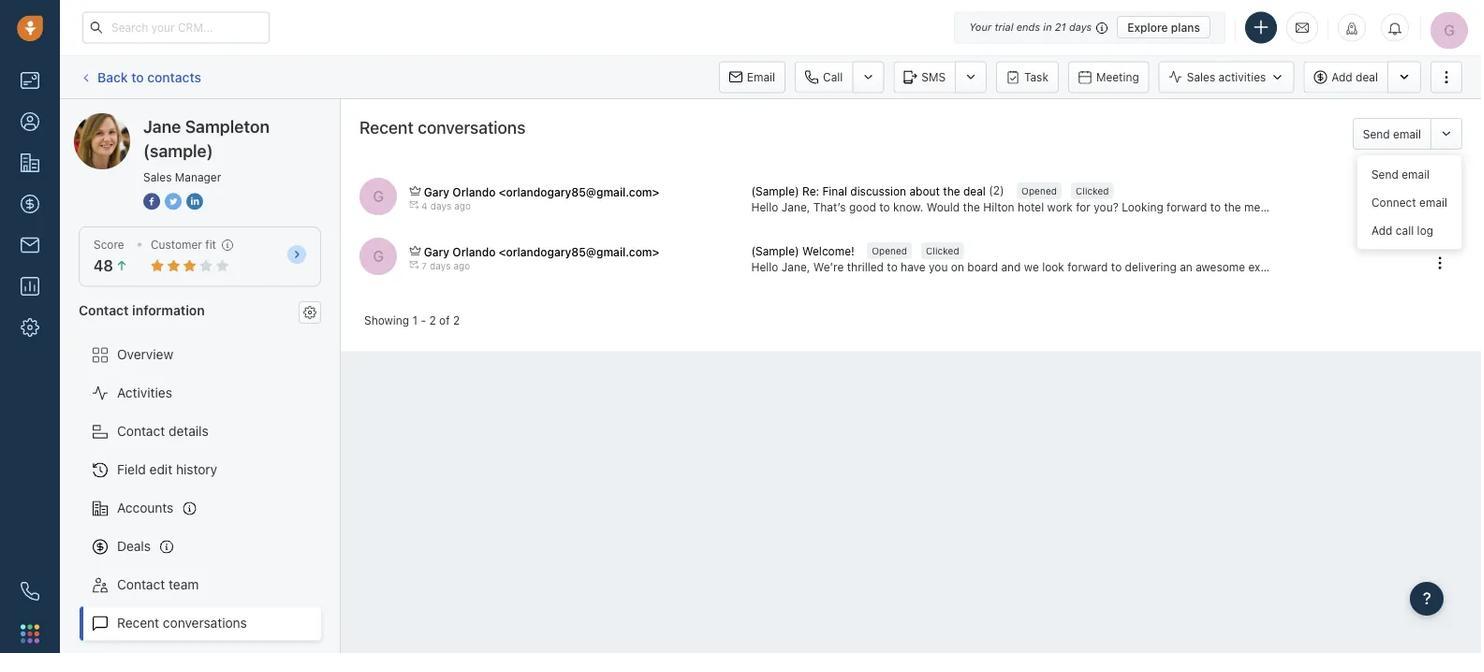 Task type: describe. For each thing, give the bounding box(es) containing it.
meeting
[[1096, 71, 1139, 84]]

you?
[[1094, 201, 1119, 214]]

1 horizontal spatial jane
[[143, 116, 181, 136]]

explore
[[1128, 21, 1168, 34]]

sms
[[922, 71, 946, 84]]

orlando for (sample) re: final discussion about the deal
[[453, 185, 496, 198]]

accounts
[[117, 501, 174, 516]]

1 vertical spatial email
[[1402, 168, 1430, 181]]

about
[[910, 184, 940, 198]]

history
[[176, 462, 217, 478]]

jane,
[[782, 201, 810, 214]]

score
[[94, 238, 124, 251]]

connect
[[1372, 196, 1416, 209]]

sales activities
[[1187, 71, 1266, 84]]

know.
[[893, 201, 924, 214]]

would
[[927, 201, 960, 214]]

deal inside 'button'
[[1356, 71, 1378, 84]]

overview
[[117, 347, 173, 362]]

gary orlando <orlandogary85@gmail.com> for (sample) welcome!
[[424, 245, 659, 258]]

hello jane, that's good to know. would the hilton hotel work for you? looking forward to the meeting. gary
[[751, 201, 1319, 214]]

manager
[[175, 170, 221, 184]]

plans
[[1171, 21, 1200, 34]]

ends
[[1017, 21, 1040, 33]]

send email button
[[1353, 118, 1431, 150]]

deal inside "(sample) re: final discussion about the deal (2)"
[[963, 184, 986, 198]]

showing
[[364, 313, 409, 327]]

0 vertical spatial clicked
[[1076, 185, 1109, 196]]

contact information
[[79, 302, 205, 318]]

0 horizontal spatial clicked
[[926, 245, 959, 256]]

48
[[94, 257, 113, 275]]

2 horizontal spatial the
[[1224, 201, 1241, 214]]

forward
[[1167, 201, 1207, 214]]

sales for sales manager
[[143, 170, 172, 184]]

details
[[169, 424, 209, 439]]

Search your CRM... text field
[[82, 12, 270, 44]]

(sample) re: final discussion about the deal button
[[751, 183, 989, 199]]

work
[[1047, 201, 1073, 214]]

looking
[[1122, 201, 1164, 214]]

contacts
[[147, 69, 201, 85]]

that's
[[813, 201, 846, 214]]

showing 1 - 2 of 2
[[364, 313, 460, 327]]

0 horizontal spatial recent
[[117, 616, 159, 631]]

trial
[[995, 21, 1014, 33]]

(2)
[[989, 183, 1004, 196]]

explore plans
[[1128, 21, 1200, 34]]

mng settings image
[[303, 306, 316, 319]]

(sample) welcome! button
[[751, 243, 858, 259]]

(sample) re: final discussion about the deal (2)
[[751, 183, 1004, 198]]

jane sampleton (sample) down contacts
[[111, 113, 265, 128]]

1 2 from the left
[[429, 313, 436, 327]]

re:
[[802, 184, 819, 198]]

ago for (sample) welcome!
[[454, 261, 470, 272]]

7
[[422, 261, 427, 272]]

send email inside button
[[1363, 127, 1421, 140]]

for
[[1076, 201, 1091, 214]]

field
[[117, 462, 146, 478]]

1 vertical spatial gary
[[1294, 201, 1319, 214]]

jane sampleton (sample) up manager
[[143, 116, 270, 161]]

fit
[[205, 238, 216, 251]]

connect email
[[1372, 196, 1448, 209]]

outgoing image for (sample) re: final discussion about the deal
[[410, 200, 419, 210]]

1 vertical spatial recent conversations
[[117, 616, 247, 631]]

sampleton down contacts
[[144, 113, 208, 128]]

21
[[1055, 21, 1066, 33]]

hilton
[[983, 201, 1015, 214]]

call
[[823, 71, 843, 84]]

0 horizontal spatial conversations
[[163, 616, 247, 631]]

add for add deal
[[1332, 71, 1353, 84]]

your trial ends in 21 days
[[969, 21, 1092, 33]]

welcome!
[[802, 245, 855, 258]]

of
[[439, 313, 450, 327]]

linkedin circled image
[[186, 191, 203, 211]]

1 horizontal spatial recent conversations
[[360, 117, 526, 137]]

7 days ago
[[422, 261, 470, 272]]

(sample) for (sample) welcome!
[[751, 245, 799, 258]]

1 horizontal spatial the
[[963, 201, 980, 214]]

send inside send email button
[[1363, 127, 1390, 140]]

explore plans link
[[1117, 16, 1211, 38]]

activities
[[1219, 71, 1266, 84]]

4
[[422, 201, 428, 212]]

log
[[1417, 224, 1434, 237]]

task button
[[996, 61, 1059, 93]]

add call log
[[1372, 224, 1434, 237]]



Task type: locate. For each thing, give the bounding box(es) containing it.
2 right of
[[453, 313, 460, 327]]

ago right 4
[[454, 201, 471, 212]]

0 vertical spatial (sample)
[[212, 113, 265, 128]]

0 vertical spatial deal
[[1356, 71, 1378, 84]]

days for (sample) re: final discussion about the deal
[[431, 201, 452, 212]]

outgoing image for (sample) welcome!
[[410, 260, 419, 270]]

1 (sample) from the top
[[751, 184, 799, 198]]

discussion
[[850, 184, 907, 198]]

jane
[[111, 113, 140, 128], [143, 116, 181, 136]]

2 vertical spatial contact
[[117, 577, 165, 593]]

add deal button
[[1304, 61, 1388, 93]]

gary orlando <orlandogary85@gmail.com> for (sample) re: final discussion about the deal
[[424, 185, 659, 198]]

back to contacts
[[97, 69, 201, 85]]

-
[[421, 313, 426, 327]]

2 gary orlando <orlandogary85@gmail.com> from the top
[[424, 245, 659, 258]]

orlando for (sample) welcome!
[[453, 245, 496, 258]]

2 2 from the left
[[453, 313, 460, 327]]

1 horizontal spatial recent
[[360, 117, 414, 137]]

edit
[[149, 462, 172, 478]]

opened
[[1022, 185, 1057, 196], [872, 245, 907, 256]]

outgoing image left 7
[[410, 260, 419, 270]]

0 vertical spatial send email
[[1363, 127, 1421, 140]]

ago right 7
[[454, 261, 470, 272]]

0 horizontal spatial 2
[[429, 313, 436, 327]]

<orlandogary85@gmail.com>
[[499, 185, 659, 198], [499, 245, 659, 258]]

(sample) welcome! link
[[751, 243, 858, 259]]

jane down back
[[111, 113, 140, 128]]

sales for sales activities
[[1187, 71, 1216, 84]]

1 vertical spatial recent
[[117, 616, 159, 631]]

gary for (sample) re: final discussion about the deal
[[424, 185, 450, 198]]

contact for contact team
[[117, 577, 165, 593]]

add for add call log
[[1372, 224, 1393, 237]]

days for (sample) welcome!
[[430, 261, 451, 272]]

deal up send email button
[[1356, 71, 1378, 84]]

1 outgoing image from the top
[[410, 200, 419, 210]]

contact down the 48
[[79, 302, 129, 318]]

0 horizontal spatial recent conversations
[[117, 616, 247, 631]]

to
[[131, 69, 144, 85], [879, 201, 890, 214], [1210, 201, 1221, 214]]

call button
[[795, 61, 852, 93]]

your
[[969, 21, 992, 33]]

0 horizontal spatial the
[[943, 184, 960, 198]]

add inside 'button'
[[1332, 71, 1353, 84]]

email
[[747, 71, 775, 84]]

send email up connect
[[1372, 168, 1430, 181]]

phone image
[[21, 582, 39, 601]]

the left the meeting.
[[1224, 201, 1241, 214]]

ago for (sample) re: final discussion about the deal
[[454, 201, 471, 212]]

email button
[[719, 61, 786, 93]]

(sample) up 'sales manager'
[[143, 140, 213, 161]]

1 vertical spatial orlando
[[453, 245, 496, 258]]

1 horizontal spatial deal
[[1356, 71, 1378, 84]]

contact team
[[117, 577, 199, 593]]

contact down the activities
[[117, 424, 165, 439]]

customer
[[151, 238, 202, 251]]

sales left activities
[[1187, 71, 1216, 84]]

jane down contacts
[[143, 116, 181, 136]]

hello
[[751, 201, 779, 214]]

1 orlando from the top
[[453, 185, 496, 198]]

1 vertical spatial days
[[431, 201, 452, 212]]

1 vertical spatial conversations
[[163, 616, 247, 631]]

0 horizontal spatial opened
[[872, 245, 907, 256]]

meeting.
[[1245, 201, 1291, 214]]

final
[[823, 184, 847, 198]]

2 orlando from the top
[[453, 245, 496, 258]]

1 vertical spatial outgoing image
[[410, 260, 419, 270]]

back
[[97, 69, 128, 85]]

1 vertical spatial (sample)
[[143, 140, 213, 161]]

2 <orlandogary85@gmail.com> from the top
[[499, 245, 659, 258]]

1 horizontal spatial clicked
[[1076, 185, 1109, 196]]

team
[[169, 577, 199, 593]]

good
[[849, 201, 876, 214]]

to right forward
[[1210, 201, 1221, 214]]

1 vertical spatial add
[[1372, 224, 1393, 237]]

outgoing image
[[410, 200, 419, 210], [410, 260, 419, 270]]

jane sampleton (sample)
[[111, 113, 265, 128], [143, 116, 270, 161]]

1
[[412, 313, 418, 327]]

0 vertical spatial (sample)
[[751, 184, 799, 198]]

0 horizontal spatial jane
[[111, 113, 140, 128]]

1 vertical spatial send email
[[1372, 168, 1430, 181]]

2
[[429, 313, 436, 327], [453, 313, 460, 327]]

0 vertical spatial recent conversations
[[360, 117, 526, 137]]

gary orlando <orlandogary85@gmail.com>
[[424, 185, 659, 198], [424, 245, 659, 258]]

days
[[1069, 21, 1092, 33], [431, 201, 452, 212], [430, 261, 451, 272]]

2 outgoing image from the top
[[410, 260, 419, 270]]

days right 21
[[1069, 21, 1092, 33]]

days right 7
[[430, 261, 451, 272]]

ago
[[454, 201, 471, 212], [454, 261, 470, 272]]

4 days ago
[[422, 201, 471, 212]]

1 vertical spatial gary orlando <orlandogary85@gmail.com>
[[424, 245, 659, 258]]

field edit history
[[117, 462, 217, 478]]

<orlandogary85@gmail.com> for (sample) re: final discussion about the deal
[[499, 185, 659, 198]]

2 (sample) from the top
[[751, 245, 799, 258]]

the up would
[[943, 184, 960, 198]]

clicked
[[1076, 185, 1109, 196], [926, 245, 959, 256]]

twitter circled image
[[165, 191, 182, 211]]

1 horizontal spatial 2
[[453, 313, 460, 327]]

facebook circled image
[[143, 191, 160, 211]]

1 horizontal spatial sales
[[1187, 71, 1216, 84]]

(sample) welcome!
[[751, 245, 855, 258]]

contact down deals
[[117, 577, 165, 593]]

48 button
[[94, 257, 128, 275]]

1 vertical spatial deal
[[963, 184, 986, 198]]

clicked up for
[[1076, 185, 1109, 196]]

2 vertical spatial email
[[1420, 196, 1448, 209]]

back to contacts link
[[79, 63, 202, 92]]

1 horizontal spatial add
[[1372, 224, 1393, 237]]

send
[[1363, 127, 1390, 140], [1372, 168, 1399, 181]]

0 vertical spatial orlando
[[453, 185, 496, 198]]

2 right -
[[429, 313, 436, 327]]

sales manager
[[143, 170, 221, 184]]

1 vertical spatial contact
[[117, 424, 165, 439]]

gary up 4 days ago in the left of the page
[[424, 185, 450, 198]]

recent conversations down team
[[117, 616, 247, 631]]

phone element
[[11, 573, 49, 611]]

(sample)
[[751, 184, 799, 198], [751, 245, 799, 258]]

1 horizontal spatial opened
[[1022, 185, 1057, 196]]

gary up 7 days ago
[[424, 245, 450, 258]]

0 horizontal spatial add
[[1332, 71, 1353, 84]]

0 vertical spatial email
[[1393, 127, 1421, 140]]

task
[[1024, 71, 1049, 84]]

0 vertical spatial <orlandogary85@gmail.com>
[[499, 185, 659, 198]]

0 vertical spatial recent
[[360, 117, 414, 137]]

1 horizontal spatial to
[[879, 201, 890, 214]]

days right 4
[[431, 201, 452, 212]]

(sample) up hello
[[751, 184, 799, 198]]

opened up hello jane, that's good to know. would the hilton hotel work for you? looking forward to the meeting. gary
[[1022, 185, 1057, 196]]

1 vertical spatial <orlandogary85@gmail.com>
[[499, 245, 659, 258]]

contact for contact information
[[79, 302, 129, 318]]

contact for contact details
[[117, 424, 165, 439]]

1 vertical spatial sales
[[143, 170, 172, 184]]

call link
[[795, 61, 852, 93]]

0 vertical spatial sales
[[1187, 71, 1216, 84]]

recent conversations
[[360, 117, 526, 137], [117, 616, 247, 631]]

information
[[132, 302, 205, 318]]

0 vertical spatial opened
[[1022, 185, 1057, 196]]

the inside "(sample) re: final discussion about the deal (2)"
[[943, 184, 960, 198]]

1 vertical spatial (sample)
[[751, 245, 799, 258]]

(sample) up manager
[[212, 113, 265, 128]]

1 vertical spatial opened
[[872, 245, 907, 256]]

1 vertical spatial send
[[1372, 168, 1399, 181]]

conversations down team
[[163, 616, 247, 631]]

to down discussion
[[879, 201, 890, 214]]

(sample) inside button
[[751, 245, 799, 258]]

add
[[1332, 71, 1353, 84], [1372, 224, 1393, 237]]

orlando up 4 days ago in the left of the page
[[453, 185, 496, 198]]

0 vertical spatial conversations
[[418, 117, 526, 137]]

1 horizontal spatial conversations
[[418, 117, 526, 137]]

orlando
[[453, 185, 496, 198], [453, 245, 496, 258]]

0 vertical spatial days
[[1069, 21, 1092, 33]]

recent
[[360, 117, 414, 137], [117, 616, 159, 631]]

2 vertical spatial days
[[430, 261, 451, 272]]

email image
[[1296, 20, 1309, 35]]

2 vertical spatial gary
[[424, 245, 450, 258]]

0 vertical spatial add
[[1332, 71, 1353, 84]]

1 gary orlando <orlandogary85@gmail.com> from the top
[[424, 185, 659, 198]]

recent conversations up 4 days ago in the left of the page
[[360, 117, 526, 137]]

contact details
[[117, 424, 209, 439]]

1 vertical spatial clicked
[[926, 245, 959, 256]]

outgoing image left 4
[[410, 200, 419, 210]]

0 horizontal spatial deal
[[963, 184, 986, 198]]

send up connect
[[1372, 168, 1399, 181]]

activities
[[117, 385, 172, 401]]

deals
[[117, 539, 151, 554]]

sales up the facebook circled image
[[143, 170, 172, 184]]

0 horizontal spatial to
[[131, 69, 144, 85]]

<orlandogary85@gmail.com> for (sample) welcome!
[[499, 245, 659, 258]]

send down 'add deal'
[[1363, 127, 1390, 140]]

0 horizontal spatial sales
[[143, 170, 172, 184]]

0 vertical spatial gary orlando <orlandogary85@gmail.com>
[[424, 185, 659, 198]]

sms button
[[894, 61, 955, 93]]

(sample) for (sample) re: final discussion about the deal (2)
[[751, 184, 799, 198]]

1 vertical spatial ago
[[454, 261, 470, 272]]

contact
[[79, 302, 129, 318], [117, 424, 165, 439], [117, 577, 165, 593]]

1 <orlandogary85@gmail.com> from the top
[[499, 185, 659, 198]]

email
[[1393, 127, 1421, 140], [1402, 168, 1430, 181], [1420, 196, 1448, 209]]

deal left (2) in the right top of the page
[[963, 184, 986, 198]]

opened down know.
[[872, 245, 907, 256]]

0 vertical spatial contact
[[79, 302, 129, 318]]

0 vertical spatial outgoing image
[[410, 200, 419, 210]]

deal
[[1356, 71, 1378, 84], [963, 184, 986, 198]]

orlando up 7 days ago
[[453, 245, 496, 258]]

hotel
[[1018, 201, 1044, 214]]

to right back
[[131, 69, 144, 85]]

freshworks switcher image
[[21, 625, 39, 644]]

send email
[[1363, 127, 1421, 140], [1372, 168, 1430, 181]]

(sample) inside "(sample) re: final discussion about the deal (2)"
[[751, 184, 799, 198]]

the left hilton
[[963, 201, 980, 214]]

0 vertical spatial gary
[[424, 185, 450, 198]]

email inside button
[[1393, 127, 1421, 140]]

meeting button
[[1068, 61, 1150, 93]]

sampleton up manager
[[185, 116, 270, 136]]

gary for (sample) welcome!
[[424, 245, 450, 258]]

gary right the meeting.
[[1294, 201, 1319, 214]]

customer fit
[[151, 238, 216, 251]]

clicked down would
[[926, 245, 959, 256]]

sampleton inside jane sampleton (sample)
[[185, 116, 270, 136]]

0 vertical spatial ago
[[454, 201, 471, 212]]

sales activities button
[[1159, 61, 1304, 93], [1159, 61, 1294, 93]]

send email down 'add deal'
[[1363, 127, 1421, 140]]

conversations up 4 days ago in the left of the page
[[418, 117, 526, 137]]

the
[[943, 184, 960, 198], [963, 201, 980, 214], [1224, 201, 1241, 214]]

call
[[1396, 224, 1414, 237]]

(sample) re: final discussion about the deal link
[[751, 183, 989, 199]]

add deal
[[1332, 71, 1378, 84]]

in
[[1043, 21, 1052, 33]]

0 vertical spatial send
[[1363, 127, 1390, 140]]

2 horizontal spatial to
[[1210, 201, 1221, 214]]

(sample) down hello
[[751, 245, 799, 258]]



Task type: vqa. For each thing, say whether or not it's contained in the screenshot.
new
no



